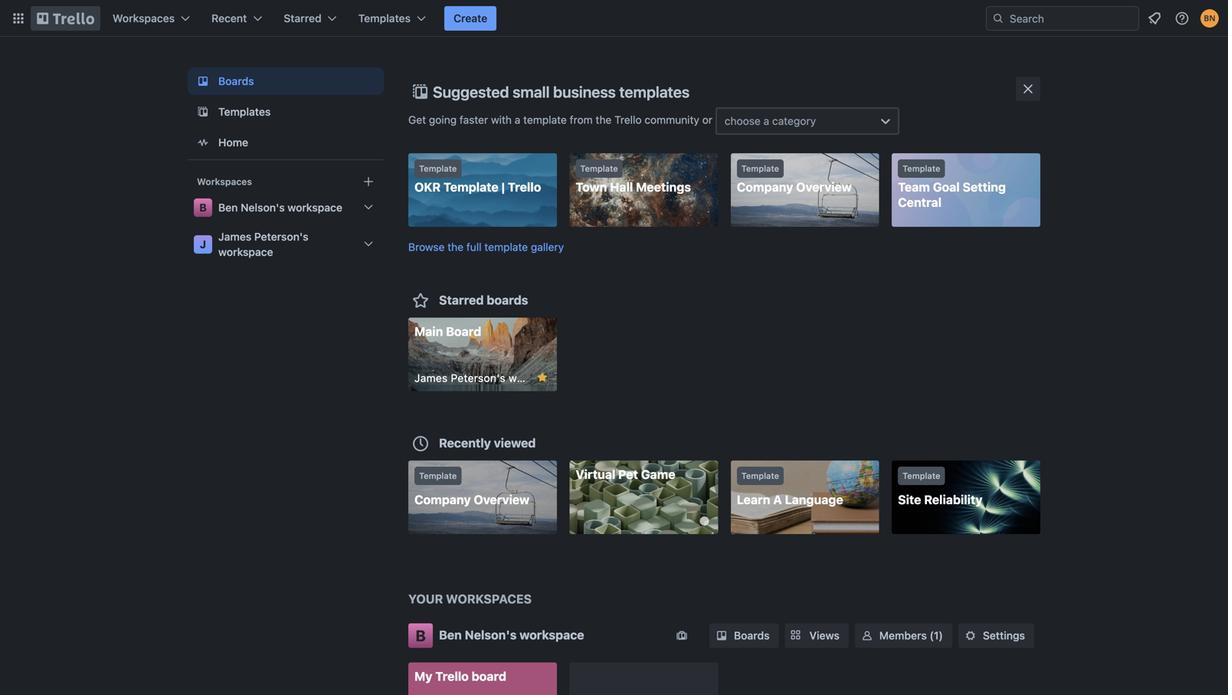 Task type: describe. For each thing, give the bounding box(es) containing it.
site
[[898, 492, 922, 507]]

there is new activity on this board. image
[[700, 517, 709, 526]]

primary element
[[0, 0, 1229, 37]]

template okr template | trello
[[415, 164, 541, 194]]

gallery
[[531, 241, 564, 253]]

starred button
[[275, 6, 346, 31]]

workspaces
[[446, 592, 532, 606]]

1 vertical spatial overview
[[474, 492, 530, 507]]

1 vertical spatial ben
[[439, 628, 462, 642]]

views link
[[785, 624, 849, 648]]

get going faster with a template from the trello community or
[[409, 114, 716, 126]]

0 horizontal spatial ben
[[218, 201, 238, 214]]

search image
[[993, 12, 1005, 25]]

game
[[641, 467, 676, 482]]

your workspaces
[[409, 592, 532, 606]]

1 vertical spatial workspaces
[[197, 176, 252, 187]]

site reliability
[[898, 492, 983, 507]]

template left |
[[444, 180, 499, 194]]

create a workspace image
[[359, 172, 378, 191]]

(1)
[[930, 629, 943, 642]]

learn
[[737, 492, 771, 507]]

your
[[409, 592, 443, 606]]

recent
[[212, 12, 247, 25]]

workspaces button
[[103, 6, 199, 31]]

template town hall meetings
[[576, 164, 691, 194]]

home link
[[188, 129, 384, 156]]

template up okr at top left
[[419, 164, 457, 174]]

get
[[409, 114, 426, 126]]

0 vertical spatial trello
[[615, 114, 642, 126]]

0 horizontal spatial james peterson's workspace
[[218, 230, 309, 258]]

0 vertical spatial the
[[596, 114, 612, 126]]

browse the full template gallery link
[[409, 241, 564, 253]]

template up learn
[[742, 471, 780, 481]]

from
[[570, 114, 593, 126]]

1 horizontal spatial a
[[764, 115, 770, 127]]

ben nelson (bennelson96) image
[[1201, 9, 1219, 28]]

category
[[773, 115, 816, 127]]

board
[[472, 669, 507, 684]]

views
[[810, 629, 840, 642]]

recently
[[439, 436, 491, 450]]

pet
[[619, 467, 638, 482]]

my
[[415, 669, 433, 684]]

main board
[[415, 324, 481, 339]]

virtual pet game
[[576, 467, 676, 482]]

language
[[785, 492, 844, 507]]

settings link
[[959, 624, 1035, 648]]

main
[[415, 324, 443, 339]]

hall
[[610, 180, 633, 194]]

my trello board link
[[409, 663, 557, 695]]

community
[[645, 114, 700, 126]]

board image
[[194, 72, 212, 90]]

template inside 'template team goal setting central'
[[903, 164, 941, 174]]

choose a category
[[725, 115, 816, 127]]

0 horizontal spatial b
[[199, 201, 207, 214]]

my trello board
[[415, 669, 507, 684]]

0 horizontal spatial peterson's
[[254, 230, 309, 243]]

recent button
[[202, 6, 272, 31]]

setting
[[963, 180, 1006, 194]]

small
[[513, 83, 550, 101]]

1 horizontal spatial b
[[416, 627, 426, 645]]

home
[[218, 136, 248, 149]]

virtual
[[576, 467, 616, 482]]

choose
[[725, 115, 761, 127]]

faster
[[460, 114, 488, 126]]

suggested small business templates
[[433, 83, 690, 101]]

Search field
[[1005, 7, 1139, 30]]

workspaces inside dropdown button
[[113, 12, 175, 25]]

template up "site"
[[903, 471, 941, 481]]

workspace down workspaces
[[520, 628, 585, 642]]

browse
[[409, 241, 445, 253]]

workspace right j
[[218, 246, 273, 258]]

virtual pet game link
[[570, 461, 718, 534]]



Task type: locate. For each thing, give the bounding box(es) containing it.
1 horizontal spatial boards link
[[710, 624, 779, 648]]

templates button
[[349, 6, 435, 31]]

0 horizontal spatial sm image
[[714, 628, 730, 643]]

0 vertical spatial company
[[737, 180, 794, 194]]

1 vertical spatial the
[[448, 241, 464, 253]]

a
[[515, 114, 521, 126], [764, 115, 770, 127]]

0 vertical spatial overview
[[797, 180, 852, 194]]

team
[[898, 180, 930, 194]]

templates inside "popup button"
[[358, 12, 411, 25]]

trello
[[615, 114, 642, 126], [508, 180, 541, 194], [436, 669, 469, 684]]

overview down category
[[797, 180, 852, 194]]

boards left views link
[[734, 629, 770, 642]]

company down recently
[[415, 492, 471, 507]]

sm image inside 'settings' link
[[963, 628, 979, 643]]

or
[[703, 114, 713, 126]]

boards right board icon
[[218, 75, 254, 87]]

template board image
[[194, 103, 212, 121]]

0 vertical spatial boards
[[218, 75, 254, 87]]

business
[[553, 83, 616, 101]]

okr
[[415, 180, 441, 194]]

starred boards
[[439, 293, 528, 307]]

template company overview
[[737, 164, 852, 194]]

1 vertical spatial nelson's
[[465, 628, 517, 642]]

0 horizontal spatial trello
[[436, 669, 469, 684]]

0 vertical spatial peterson's
[[254, 230, 309, 243]]

1 vertical spatial company
[[415, 492, 471, 507]]

1 horizontal spatial the
[[596, 114, 612, 126]]

0 vertical spatial templates
[[358, 12, 411, 25]]

1 horizontal spatial peterson's
[[451, 372, 506, 384]]

james right j
[[218, 230, 252, 243]]

1 horizontal spatial ben
[[439, 628, 462, 642]]

ben down home
[[218, 201, 238, 214]]

2 sm image from the left
[[963, 628, 979, 643]]

goal
[[933, 180, 960, 194]]

0 horizontal spatial nelson's
[[241, 201, 285, 214]]

templates link
[[188, 98, 384, 126]]

this workspace has premium. image
[[674, 628, 690, 643]]

ben nelson's workspace
[[218, 201, 343, 214], [439, 628, 585, 642]]

reliability
[[925, 492, 983, 507]]

0 horizontal spatial overview
[[474, 492, 530, 507]]

create button
[[445, 6, 497, 31]]

open information menu image
[[1175, 11, 1190, 26]]

1 horizontal spatial nelson's
[[465, 628, 517, 642]]

template
[[524, 114, 567, 126], [485, 241, 528, 253]]

0 horizontal spatial workspaces
[[113, 12, 175, 25]]

template up team
[[903, 164, 941, 174]]

ben nelson's workspace down workspaces
[[439, 628, 585, 642]]

templates
[[620, 83, 690, 101]]

0 notifications image
[[1146, 9, 1164, 28]]

0 vertical spatial ben
[[218, 201, 238, 214]]

viewed
[[494, 436, 536, 450]]

0 vertical spatial boards link
[[188, 67, 384, 95]]

1 vertical spatial b
[[416, 627, 426, 645]]

create
[[454, 12, 488, 25]]

company overview
[[415, 492, 530, 507]]

workspace
[[288, 201, 343, 214], [218, 246, 273, 258], [509, 372, 564, 384], [520, 628, 585, 642]]

1 horizontal spatial workspaces
[[197, 176, 252, 187]]

sm image right this workspace has premium. icon at the bottom of page
[[714, 628, 730, 643]]

central
[[898, 195, 942, 210]]

template inside template town hall meetings
[[580, 164, 618, 174]]

0 horizontal spatial james
[[218, 230, 252, 243]]

templates right "starred" popup button on the top left of the page
[[358, 12, 411, 25]]

overview inside the template company overview
[[797, 180, 852, 194]]

boards for board icon
[[218, 75, 254, 87]]

0 vertical spatial ben nelson's workspace
[[218, 201, 343, 214]]

template right full
[[485, 241, 528, 253]]

workspace up viewed
[[509, 372, 564, 384]]

boards link
[[188, 67, 384, 95], [710, 624, 779, 648]]

1 horizontal spatial company
[[737, 180, 794, 194]]

company down choose a category
[[737, 180, 794, 194]]

sm image left settings
[[963, 628, 979, 643]]

board
[[446, 324, 481, 339]]

starred right recent popup button
[[284, 12, 322, 25]]

click to unstar this board. it will be removed from your starred list. image
[[536, 371, 549, 384]]

members (1)
[[880, 629, 943, 642]]

0 horizontal spatial templates
[[218, 105, 271, 118]]

0 vertical spatial james peterson's workspace
[[218, 230, 309, 258]]

2 vertical spatial trello
[[436, 669, 469, 684]]

1 horizontal spatial templates
[[358, 12, 411, 25]]

a right "choose"
[[764, 115, 770, 127]]

james peterson's workspace
[[218, 230, 309, 258], [415, 372, 564, 384]]

full
[[467, 241, 482, 253]]

the
[[596, 114, 612, 126], [448, 241, 464, 253]]

trello right my
[[436, 669, 469, 684]]

ben nelson's workspace down home link
[[218, 201, 343, 214]]

1 horizontal spatial trello
[[508, 180, 541, 194]]

members
[[880, 629, 927, 642]]

0 horizontal spatial starred
[[284, 12, 322, 25]]

home image
[[194, 133, 212, 152]]

a
[[774, 492, 782, 507]]

starred for starred
[[284, 12, 322, 25]]

overview
[[797, 180, 852, 194], [474, 492, 530, 507]]

1 horizontal spatial james
[[415, 372, 448, 384]]

company inside the template company overview
[[737, 180, 794, 194]]

1 vertical spatial trello
[[508, 180, 541, 194]]

0 vertical spatial b
[[199, 201, 207, 214]]

ben down your workspaces
[[439, 628, 462, 642]]

template down choose a category
[[742, 164, 780, 174]]

b up j
[[199, 201, 207, 214]]

0 horizontal spatial company
[[415, 492, 471, 507]]

workspaces
[[113, 12, 175, 25], [197, 176, 252, 187]]

james peterson's workspace right j
[[218, 230, 309, 258]]

b
[[199, 201, 207, 214], [416, 627, 426, 645]]

starred inside popup button
[[284, 12, 322, 25]]

1 horizontal spatial sm image
[[963, 628, 979, 643]]

starred
[[284, 12, 322, 25], [439, 293, 484, 307]]

nelson's
[[241, 201, 285, 214], [465, 628, 517, 642]]

company
[[737, 180, 794, 194], [415, 492, 471, 507]]

boards
[[218, 75, 254, 87], [734, 629, 770, 642]]

template inside the template company overview
[[742, 164, 780, 174]]

going
[[429, 114, 457, 126]]

a right with at the top
[[515, 114, 521, 126]]

browse the full template gallery
[[409, 241, 564, 253]]

template team goal setting central
[[898, 164, 1006, 210]]

trello right |
[[508, 180, 541, 194]]

recently viewed
[[439, 436, 536, 450]]

trello down templates
[[615, 114, 642, 126]]

workspace down home link
[[288, 201, 343, 214]]

learn a language
[[737, 492, 844, 507]]

james peterson's workspace down board
[[415, 372, 564, 384]]

meetings
[[636, 180, 691, 194]]

|
[[502, 180, 505, 194]]

sm image
[[714, 628, 730, 643], [963, 628, 979, 643]]

trello inside the template okr template | trello
[[508, 180, 541, 194]]

sm image for boards
[[714, 628, 730, 643]]

boards link up templates link
[[188, 67, 384, 95]]

starred for starred boards
[[439, 293, 484, 307]]

0 horizontal spatial boards link
[[188, 67, 384, 95]]

1 vertical spatial peterson's
[[451, 372, 506, 384]]

templates up home
[[218, 105, 271, 118]]

0 horizontal spatial ben nelson's workspace
[[218, 201, 343, 214]]

james down main on the left of the page
[[415, 372, 448, 384]]

1 horizontal spatial ben nelson's workspace
[[439, 628, 585, 642]]

starred up board
[[439, 293, 484, 307]]

0 vertical spatial workspaces
[[113, 12, 175, 25]]

boards for boards sm image
[[734, 629, 770, 642]]

sm image
[[860, 628, 875, 643]]

ben
[[218, 201, 238, 214], [439, 628, 462, 642]]

1 vertical spatial template
[[485, 241, 528, 253]]

sm image for settings
[[963, 628, 979, 643]]

template up company overview
[[419, 471, 457, 481]]

1 vertical spatial boards
[[734, 629, 770, 642]]

1 sm image from the left
[[714, 628, 730, 643]]

template
[[419, 164, 457, 174], [580, 164, 618, 174], [742, 164, 780, 174], [903, 164, 941, 174], [444, 180, 499, 194], [419, 471, 457, 481], [742, 471, 780, 481], [903, 471, 941, 481]]

suggested
[[433, 83, 509, 101]]

1 vertical spatial james peterson's workspace
[[415, 372, 564, 384]]

0 vertical spatial nelson's
[[241, 201, 285, 214]]

1 horizontal spatial starred
[[439, 293, 484, 307]]

the right 'from'
[[596, 114, 612, 126]]

the left full
[[448, 241, 464, 253]]

settings
[[983, 629, 1026, 642]]

0 horizontal spatial the
[[448, 241, 464, 253]]

0 horizontal spatial boards
[[218, 75, 254, 87]]

template up town at top left
[[580, 164, 618, 174]]

1 horizontal spatial overview
[[797, 180, 852, 194]]

boards
[[487, 293, 528, 307]]

with
[[491, 114, 512, 126]]

0 vertical spatial starred
[[284, 12, 322, 25]]

peterson's
[[254, 230, 309, 243], [451, 372, 506, 384]]

1 horizontal spatial james peterson's workspace
[[415, 372, 564, 384]]

james
[[218, 230, 252, 243], [415, 372, 448, 384]]

1 vertical spatial starred
[[439, 293, 484, 307]]

0 vertical spatial james
[[218, 230, 252, 243]]

1 horizontal spatial boards
[[734, 629, 770, 642]]

2 horizontal spatial trello
[[615, 114, 642, 126]]

1 vertical spatial templates
[[218, 105, 271, 118]]

town
[[576, 180, 607, 194]]

boards link right this workspace has premium. icon at the bottom of page
[[710, 624, 779, 648]]

1 vertical spatial james
[[415, 372, 448, 384]]

0 horizontal spatial a
[[515, 114, 521, 126]]

overview down viewed
[[474, 492, 530, 507]]

back to home image
[[37, 6, 94, 31]]

nelson's down workspaces
[[465, 628, 517, 642]]

templates
[[358, 12, 411, 25], [218, 105, 271, 118]]

j
[[200, 238, 206, 251]]

1 vertical spatial ben nelson's workspace
[[439, 628, 585, 642]]

1 vertical spatial boards link
[[710, 624, 779, 648]]

b down your
[[416, 627, 426, 645]]

template down small
[[524, 114, 567, 126]]

0 vertical spatial template
[[524, 114, 567, 126]]

nelson's down home link
[[241, 201, 285, 214]]



Task type: vqa. For each thing, say whether or not it's contained in the screenshot.
kendallparks02 (kendallparks02) icon
no



